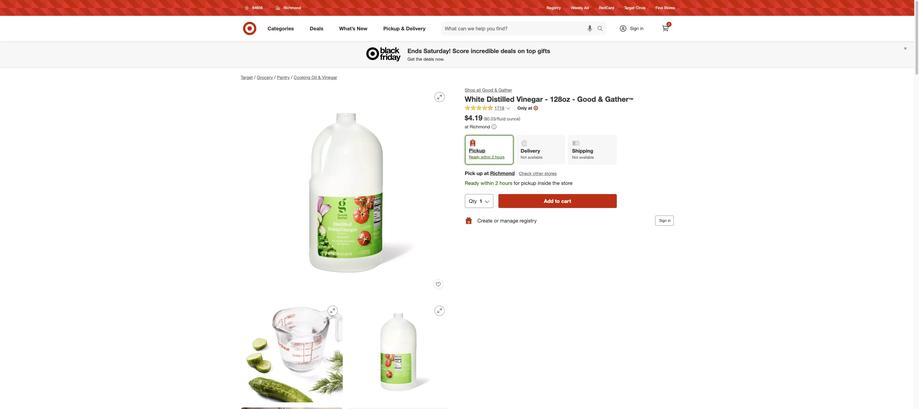 Task type: describe. For each thing, give the bounding box(es) containing it.
registry link
[[547, 5, 561, 11]]

on
[[518, 47, 525, 55]]

1 - from the left
[[545, 95, 548, 103]]

ad
[[584, 6, 589, 10]]

richmond button
[[490, 170, 515, 177]]

pickup for ready
[[469, 148, 485, 154]]

check other stores
[[519, 171, 557, 176]]

cooking
[[294, 75, 310, 80]]

cooking oil & vinegar link
[[294, 75, 337, 80]]

sign in inside button
[[659, 218, 671, 223]]

not for shipping
[[572, 155, 578, 160]]

pantry
[[277, 75, 290, 80]]

grocery
[[257, 75, 273, 80]]

target for target / grocery / pantry / cooking oil & vinegar
[[241, 75, 253, 80]]

photo from @bbetterjourney, 4 of 6 image
[[241, 408, 343, 410]]

cart
[[561, 198, 571, 205]]

1 vertical spatial within
[[481, 180, 494, 186]]

stores
[[664, 6, 675, 10]]

available for delivery
[[528, 155, 543, 160]]

add
[[544, 198, 554, 205]]

vinegar inside shop all good & gather white distilled vinegar - 128oz - good & gather™
[[516, 95, 543, 103]]

pick
[[465, 170, 475, 176]]

find stores
[[656, 6, 675, 10]]

other
[[533, 171, 543, 176]]

what's
[[339, 25, 355, 32]]

white distilled vinegar - 128oz - good &#38; gather&#8482;, 2 of 6 image
[[241, 301, 343, 403]]

check other stores button
[[519, 170, 557, 177]]

new
[[357, 25, 367, 32]]

1 vertical spatial deals
[[423, 56, 434, 62]]

ounce
[[507, 116, 519, 121]]

add to cart button
[[498, 194, 617, 208]]

create or manage registry
[[477, 218, 537, 224]]

ends saturday! score incredible deals on top gifts get the deals now.
[[407, 47, 550, 62]]

1718
[[494, 105, 504, 111]]

1 / from the left
[[254, 75, 256, 80]]

1 vertical spatial good
[[577, 95, 596, 103]]

1 vertical spatial at
[[465, 124, 469, 129]]

not for delivery
[[521, 155, 527, 160]]

top
[[526, 47, 536, 55]]

0 horizontal spatial delivery
[[406, 25, 426, 32]]

shop
[[465, 87, 475, 93]]

3 / from the left
[[291, 75, 292, 80]]

128oz
[[550, 95, 570, 103]]

ends
[[407, 47, 422, 55]]

weekly
[[571, 6, 583, 10]]

at richmond
[[465, 124, 490, 129]]

manage
[[500, 218, 518, 224]]

white
[[465, 95, 485, 103]]

store
[[561, 180, 573, 186]]

sign inside button
[[659, 218, 667, 223]]

2 vertical spatial 2
[[495, 180, 498, 186]]

deals
[[310, 25, 323, 32]]

find
[[656, 6, 663, 10]]

deals link
[[304, 22, 331, 35]]

check
[[519, 171, 532, 176]]

target link
[[241, 75, 253, 80]]

gather
[[498, 87, 512, 93]]

$0.03
[[485, 116, 496, 121]]

What can we help you find? suggestions appear below search field
[[441, 22, 599, 35]]

0 vertical spatial good
[[482, 87, 493, 93]]

hours inside pickup ready within 2 hours
[[495, 155, 505, 160]]

white distilled vinegar - 128oz - good &#38; gather&#8482;, 1 of 6 image
[[241, 87, 450, 296]]

up
[[477, 170, 483, 176]]

1 vertical spatial hours
[[500, 180, 512, 186]]

get
[[407, 56, 415, 62]]

within inside pickup ready within 2 hours
[[481, 155, 491, 160]]

target / grocery / pantry / cooking oil & vinegar
[[241, 75, 337, 80]]

score
[[452, 47, 469, 55]]

create
[[477, 218, 493, 224]]

pickup & delivery link
[[378, 22, 433, 35]]

0 horizontal spatial sign in
[[630, 26, 644, 31]]

pantry link
[[277, 75, 290, 80]]

redcard link
[[599, 5, 614, 11]]

to
[[555, 198, 560, 205]]

1 horizontal spatial deals
[[501, 47, 516, 55]]

now.
[[435, 56, 444, 62]]

2 - from the left
[[572, 95, 575, 103]]

registry
[[520, 218, 537, 224]]

richmond button
[[272, 2, 305, 14]]

qty 1
[[469, 198, 482, 205]]

what's new link
[[334, 22, 375, 35]]

gifts
[[538, 47, 550, 55]]

search
[[594, 26, 609, 32]]



Task type: vqa. For each thing, say whether or not it's contained in the screenshot.
Grocery
yes



Task type: locate. For each thing, give the bounding box(es) containing it.
target circle
[[624, 6, 645, 10]]

in inside button
[[668, 218, 671, 223]]

not inside delivery not available
[[521, 155, 527, 160]]

1 vertical spatial target
[[241, 75, 253, 80]]

shipping
[[572, 148, 593, 154]]

not down shipping
[[572, 155, 578, 160]]

/ right "pantry"
[[291, 75, 292, 80]]

0 vertical spatial in
[[640, 26, 644, 31]]

0 horizontal spatial good
[[482, 87, 493, 93]]

1
[[479, 198, 482, 205]]

0 vertical spatial target
[[624, 6, 635, 10]]

2 vertical spatial richmond
[[490, 170, 515, 176]]

image gallery element
[[241, 87, 450, 410]]

at
[[528, 105, 532, 111], [465, 124, 469, 129], [484, 170, 489, 176]]

hours
[[495, 155, 505, 160], [500, 180, 512, 186]]

2 not from the left
[[572, 155, 578, 160]]

ready up pick
[[469, 155, 480, 160]]

$4.19 ( $0.03 /fluid ounce )
[[465, 113, 520, 122]]

/
[[254, 75, 256, 80], [274, 75, 276, 80], [291, 75, 292, 80]]

what's new
[[339, 25, 367, 32]]

2 horizontal spatial /
[[291, 75, 292, 80]]

oil
[[312, 75, 317, 80]]

1 horizontal spatial at
[[484, 170, 489, 176]]

0 vertical spatial sign
[[630, 26, 639, 31]]

richmond
[[284, 5, 301, 10], [470, 124, 490, 129], [490, 170, 515, 176]]

at down $4.19
[[465, 124, 469, 129]]

delivery up ends on the top
[[406, 25, 426, 32]]

0 horizontal spatial the
[[416, 56, 422, 62]]

only
[[517, 105, 527, 111]]

the left store
[[552, 180, 560, 186]]

all
[[476, 87, 481, 93]]

1 horizontal spatial sign
[[659, 218, 667, 223]]

/ left pantry link
[[274, 75, 276, 80]]

richmond inside dropdown button
[[284, 5, 301, 10]]

gather™
[[605, 95, 633, 103]]

0 horizontal spatial vinegar
[[322, 75, 337, 80]]

pickup right the new
[[383, 25, 400, 32]]

0 horizontal spatial /
[[254, 75, 256, 80]]

vinegar
[[322, 75, 337, 80], [516, 95, 543, 103]]

0 horizontal spatial available
[[528, 155, 543, 160]]

1 horizontal spatial available
[[579, 155, 594, 160]]

1 horizontal spatial target
[[624, 6, 635, 10]]

good right "128oz" on the right of the page
[[577, 95, 596, 103]]

ready within 2 hours for pickup inside the store
[[465, 180, 573, 186]]

available inside shipping not available
[[579, 155, 594, 160]]

add to cart
[[544, 198, 571, 205]]

circle
[[636, 6, 645, 10]]

0 horizontal spatial target
[[241, 75, 253, 80]]

not
[[521, 155, 527, 160], [572, 155, 578, 160]]

$4.19
[[465, 113, 482, 122]]

for
[[514, 180, 520, 186]]

0 vertical spatial sign in
[[630, 26, 644, 31]]

- right "128oz" on the right of the page
[[572, 95, 575, 103]]

good
[[482, 87, 493, 93], [577, 95, 596, 103]]

0 horizontal spatial not
[[521, 155, 527, 160]]

)
[[519, 116, 520, 121]]

hours up richmond button
[[495, 155, 505, 160]]

1 vertical spatial in
[[668, 218, 671, 223]]

white distilled vinegar - 128oz - good &#38; gather&#8482;, 3 of 6 image
[[348, 301, 450, 403]]

available down shipping
[[579, 155, 594, 160]]

within
[[481, 155, 491, 160], [481, 180, 494, 186]]

2 horizontal spatial 2
[[668, 22, 670, 26]]

search button
[[594, 22, 609, 37]]

0 vertical spatial delivery
[[406, 25, 426, 32]]

2 horizontal spatial at
[[528, 105, 532, 111]]

1 vertical spatial the
[[552, 180, 560, 186]]

1 vertical spatial sign
[[659, 218, 667, 223]]

target left circle
[[624, 6, 635, 10]]

grocery link
[[257, 75, 273, 80]]

shop all good & gather white distilled vinegar - 128oz - good & gather™
[[465, 87, 633, 103]]

pickup up the up
[[469, 148, 485, 154]]

1 not from the left
[[521, 155, 527, 160]]

available inside delivery not available
[[528, 155, 543, 160]]

1 vertical spatial richmond
[[470, 124, 490, 129]]

within down pick up at richmond
[[481, 180, 494, 186]]

categories link
[[262, 22, 302, 35]]

1 horizontal spatial in
[[668, 218, 671, 223]]

distilled
[[487, 95, 514, 103]]

1 horizontal spatial vinegar
[[516, 95, 543, 103]]

1 horizontal spatial the
[[552, 180, 560, 186]]

0 vertical spatial richmond
[[284, 5, 301, 10]]

incredible
[[471, 47, 499, 55]]

saturday!
[[423, 47, 451, 55]]

2 up pick up at richmond
[[492, 155, 494, 160]]

pick up at richmond
[[465, 170, 515, 176]]

1 horizontal spatial /
[[274, 75, 276, 80]]

target circle link
[[624, 5, 645, 11]]

0 horizontal spatial deals
[[423, 56, 434, 62]]

only at
[[517, 105, 532, 111]]

delivery up the check
[[521, 148, 540, 154]]

/fluid
[[496, 116, 506, 121]]

pickup for &
[[383, 25, 400, 32]]

94806
[[252, 5, 263, 10]]

ready
[[469, 155, 480, 160], [465, 180, 479, 186]]

available up "check other stores"
[[528, 155, 543, 160]]

deals left now.
[[423, 56, 434, 62]]

0 vertical spatial within
[[481, 155, 491, 160]]

(
[[484, 116, 485, 121]]

2 inside pickup ready within 2 hours
[[492, 155, 494, 160]]

1 vertical spatial sign in
[[659, 218, 671, 223]]

categories
[[268, 25, 294, 32]]

at right the up
[[484, 170, 489, 176]]

0 horizontal spatial pickup
[[383, 25, 400, 32]]

redcard
[[599, 6, 614, 10]]

in
[[640, 26, 644, 31], [668, 218, 671, 223]]

qty
[[469, 198, 477, 205]]

vinegar up only at
[[516, 95, 543, 103]]

or
[[494, 218, 499, 224]]

0 horizontal spatial at
[[465, 124, 469, 129]]

1 available from the left
[[528, 155, 543, 160]]

0 vertical spatial 2
[[668, 22, 670, 26]]

&
[[401, 25, 405, 32], [318, 75, 321, 80], [494, 87, 497, 93], [598, 95, 603, 103]]

0 vertical spatial vinegar
[[322, 75, 337, 80]]

inside
[[538, 180, 551, 186]]

0 vertical spatial the
[[416, 56, 422, 62]]

- left "128oz" on the right of the page
[[545, 95, 548, 103]]

hours down richmond button
[[500, 180, 512, 186]]

0 horizontal spatial in
[[640, 26, 644, 31]]

-
[[545, 95, 548, 103], [572, 95, 575, 103]]

weekly ad
[[571, 6, 589, 10]]

delivery
[[406, 25, 426, 32], [521, 148, 540, 154]]

not inside shipping not available
[[572, 155, 578, 160]]

sign in
[[630, 26, 644, 31], [659, 218, 671, 223]]

/ right the target link
[[254, 75, 256, 80]]

deals left on
[[501, 47, 516, 55]]

available for shipping
[[579, 155, 594, 160]]

the
[[416, 56, 422, 62], [552, 180, 560, 186]]

pickup ready within 2 hours
[[469, 148, 505, 160]]

within up pick up at richmond
[[481, 155, 491, 160]]

1 vertical spatial vinegar
[[516, 95, 543, 103]]

available
[[528, 155, 543, 160], [579, 155, 594, 160]]

0 vertical spatial deals
[[501, 47, 516, 55]]

delivery not available
[[521, 148, 543, 160]]

shipping not available
[[572, 148, 594, 160]]

0 vertical spatial at
[[528, 105, 532, 111]]

2
[[668, 22, 670, 26], [492, 155, 494, 160], [495, 180, 498, 186]]

0 horizontal spatial -
[[545, 95, 548, 103]]

2 vertical spatial at
[[484, 170, 489, 176]]

1 horizontal spatial good
[[577, 95, 596, 103]]

2 link
[[658, 22, 672, 35]]

0 horizontal spatial sign
[[630, 26, 639, 31]]

stores
[[544, 171, 557, 176]]

pickup inside pickup ready within 2 hours
[[469, 148, 485, 154]]

1 horizontal spatial 2
[[495, 180, 498, 186]]

0 vertical spatial hours
[[495, 155, 505, 160]]

richmond up for
[[490, 170, 515, 176]]

pickup
[[383, 25, 400, 32], [469, 148, 485, 154]]

2 down richmond button
[[495, 180, 498, 186]]

1 horizontal spatial sign in
[[659, 218, 671, 223]]

the inside ends saturday! score incredible deals on top gifts get the deals now.
[[416, 56, 422, 62]]

find stores link
[[656, 5, 675, 11]]

1718 link
[[465, 105, 511, 112]]

0 vertical spatial ready
[[469, 155, 480, 160]]

delivery inside delivery not available
[[521, 148, 540, 154]]

sign in button
[[655, 216, 674, 226]]

the right get
[[416, 56, 422, 62]]

1 vertical spatial delivery
[[521, 148, 540, 154]]

2 available from the left
[[579, 155, 594, 160]]

not up the check
[[521, 155, 527, 160]]

at right "only"
[[528, 105, 532, 111]]

pickup
[[521, 180, 536, 186]]

0 vertical spatial pickup
[[383, 25, 400, 32]]

1 horizontal spatial -
[[572, 95, 575, 103]]

richmond up categories link
[[284, 5, 301, 10]]

pickup & delivery
[[383, 25, 426, 32]]

sign in link
[[614, 22, 653, 35]]

richmond down '(' in the right of the page
[[470, 124, 490, 129]]

1 horizontal spatial delivery
[[521, 148, 540, 154]]

1 horizontal spatial pickup
[[469, 148, 485, 154]]

vinegar right 'oil'
[[322, 75, 337, 80]]

94806 button
[[241, 2, 269, 14]]

good right all at the right of the page
[[482, 87, 493, 93]]

2 down stores
[[668, 22, 670, 26]]

target
[[624, 6, 635, 10], [241, 75, 253, 80]]

0 horizontal spatial 2
[[492, 155, 494, 160]]

deals
[[501, 47, 516, 55], [423, 56, 434, 62]]

ready down pick
[[465, 180, 479, 186]]

target for target circle
[[624, 6, 635, 10]]

1 vertical spatial 2
[[492, 155, 494, 160]]

1 vertical spatial pickup
[[469, 148, 485, 154]]

weekly ad link
[[571, 5, 589, 11]]

ready inside pickup ready within 2 hours
[[469, 155, 480, 160]]

1 horizontal spatial not
[[572, 155, 578, 160]]

2 / from the left
[[274, 75, 276, 80]]

target left grocery
[[241, 75, 253, 80]]

registry
[[547, 6, 561, 10]]

1 vertical spatial ready
[[465, 180, 479, 186]]

2 inside 2 link
[[668, 22, 670, 26]]



